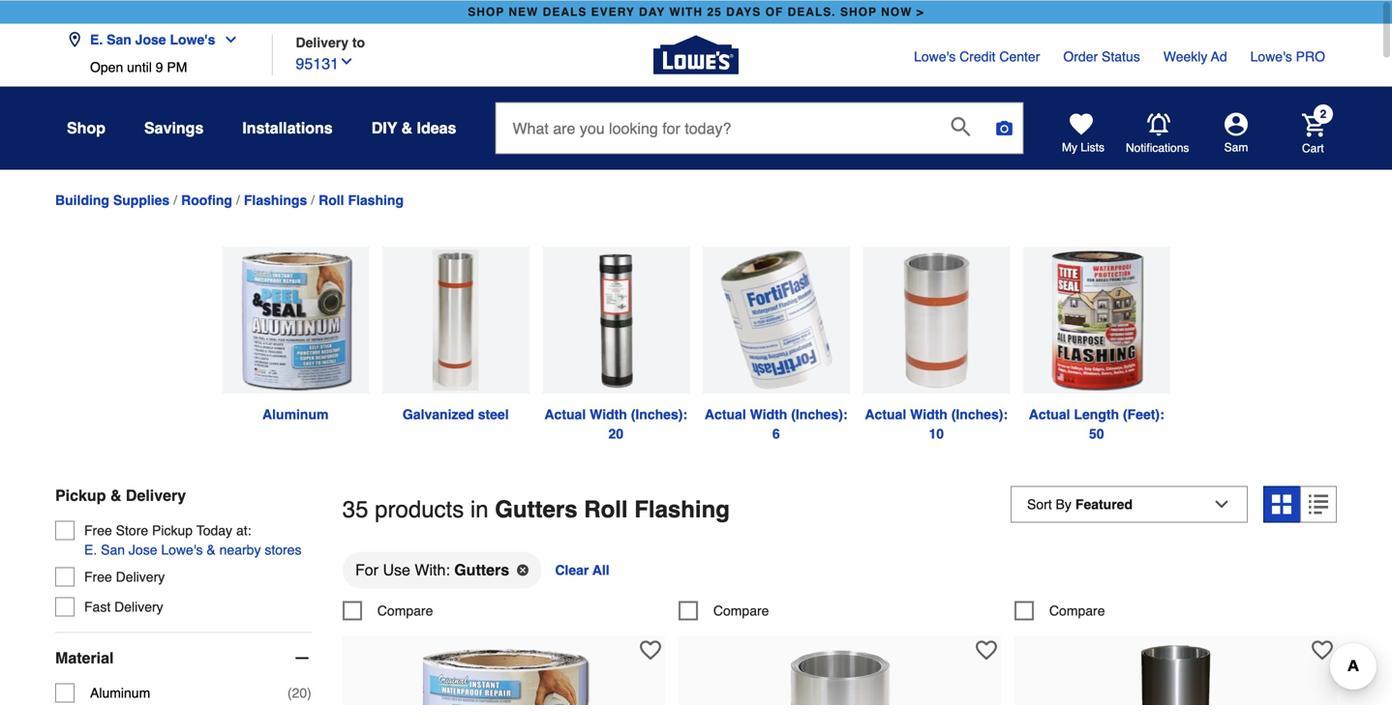 Task type: describe. For each thing, give the bounding box(es) containing it.
3 / from the left
[[311, 192, 315, 208]]

gutters for gutters roll flashing
[[495, 496, 578, 523]]

aluminum link
[[215, 246, 376, 424]]

diy
[[371, 119, 397, 137]]

for use with: gutters
[[355, 561, 509, 579]]

lowe's home improvement cart image
[[1302, 113, 1325, 136]]

lowe's pro
[[1250, 48, 1325, 64]]

deals.
[[788, 5, 836, 18]]

e. for e. san jose lowe's
[[90, 31, 103, 47]]

diy & ideas
[[371, 119, 456, 137]]

0 vertical spatial aluminum
[[262, 407, 329, 422]]

new
[[509, 5, 539, 18]]

lists
[[1081, 140, 1105, 154]]

actual length (feet): 50 link
[[1017, 246, 1177, 443]]

day
[[639, 5, 665, 18]]

2 shop from the left
[[840, 5, 877, 18]]

e. for e. san jose lowe's & nearby stores
[[84, 542, 97, 558]]

1 horizontal spatial roll
[[584, 496, 628, 523]]

(feet):
[[1123, 407, 1164, 422]]

roofing
[[181, 192, 232, 207]]

0 horizontal spatial 20
[[292, 685, 307, 701]]

notifications
[[1126, 141, 1189, 154]]

to
[[352, 34, 365, 50]]

until
[[127, 59, 152, 75]]

lowe's credit center link
[[914, 46, 1040, 66]]

chevron down image
[[215, 31, 239, 47]]

actual width (inches): 6
[[705, 407, 851, 442]]

clear all
[[555, 562, 610, 578]]

free delivery
[[84, 569, 165, 585]]

(inches): for actual width (inches): 6
[[791, 407, 848, 422]]

clear all button
[[553, 551, 611, 589]]

sam button
[[1190, 112, 1283, 155]]

fast delivery
[[84, 599, 163, 615]]

2 vertical spatial &
[[207, 542, 216, 558]]

actual for actual width (inches): 10
[[865, 407, 906, 422]]

with:
[[415, 561, 450, 579]]

6
[[772, 426, 780, 442]]

for
[[355, 561, 379, 579]]

weekly ad
[[1163, 48, 1227, 64]]

actual width (inches): 10 link
[[856, 246, 1017, 443]]

& for diy
[[401, 119, 413, 137]]

deals
[[543, 5, 587, 18]]

2 heart outline image from the left
[[1312, 640, 1333, 661]]

1 horizontal spatial flashing
[[634, 496, 730, 523]]

roll flashing actual width (inches) 10 image
[[863, 246, 1010, 394]]

Search Query text field
[[496, 103, 936, 153]]

length
[[1074, 407, 1119, 422]]

shop new deals every day with 25 days of deals. shop now > link
[[464, 0, 928, 23]]

shop button
[[67, 110, 106, 145]]

3499740 element
[[1014, 601, 1105, 620]]

lowe's left pro
[[1250, 48, 1292, 64]]

list box containing for use with:
[[343, 551, 1337, 601]]

2 / from the left
[[236, 192, 240, 208]]

order
[[1063, 48, 1098, 64]]

products
[[375, 496, 464, 523]]

now
[[881, 5, 912, 18]]

peel & seal instant waterproof repairs 6-in x 25-ft aluminum roll flashing image
[[397, 646, 610, 706]]

union corrugating 10-in x 10-ft aluminum roll flashing image
[[1069, 646, 1282, 706]]

open
[[90, 59, 123, 75]]

compare for 3499740 element
[[1049, 603, 1105, 619]]

roll flashing actual length (feet) 50 image
[[1023, 246, 1170, 394]]

all
[[592, 562, 610, 578]]

steel
[[478, 407, 509, 422]]

95131
[[296, 54, 339, 72]]

flashings link
[[244, 192, 307, 207]]

delivery to
[[296, 34, 365, 50]]

search image
[[951, 116, 970, 136]]

weekly ad link
[[1163, 46, 1227, 66]]

san for e. san jose lowe's & nearby stores
[[101, 542, 125, 558]]

delivery up the 'free store pickup today at:'
[[126, 487, 186, 504]]

(inches): for actual width (inches): 10
[[951, 407, 1008, 422]]

in
[[470, 496, 488, 523]]

width for 20
[[590, 407, 627, 422]]

building supplies link
[[55, 192, 170, 207]]

days
[[726, 5, 761, 18]]

my lists
[[1062, 140, 1105, 154]]

actual length (feet): 50
[[1029, 407, 1168, 442]]

delivery up 95131
[[296, 34, 349, 50]]

actual width (inches): 20
[[544, 407, 691, 442]]

of
[[765, 5, 783, 18]]

actual for actual width (inches): 20
[[544, 407, 586, 422]]

35 products in gutters roll flashing
[[343, 496, 730, 523]]

roll flashing link
[[319, 192, 404, 207]]

( 20 )
[[287, 685, 312, 701]]

center
[[999, 48, 1040, 64]]

pro
[[1296, 48, 1325, 64]]

actual width (inches): 6 link
[[696, 246, 856, 443]]

1 shop from the left
[[468, 5, 504, 18]]

e. san jose lowe's & nearby stores button
[[84, 540, 302, 560]]

my
[[1062, 140, 1077, 154]]

1 heart outline image from the left
[[976, 640, 997, 661]]

jose for e. san jose lowe's & nearby stores
[[129, 542, 157, 558]]

my lists link
[[1062, 112, 1105, 155]]

50
[[1089, 426, 1104, 442]]

ad
[[1211, 48, 1227, 64]]

10
[[929, 426, 944, 442]]

roll flashing actual width (inches) 20 image
[[542, 246, 690, 394]]

pickup & delivery
[[55, 487, 186, 504]]

savings
[[144, 119, 204, 137]]

e. san jose lowe's & nearby stores
[[84, 542, 302, 558]]

roll flashing material aluminum image
[[222, 246, 369, 394]]

building
[[55, 192, 109, 207]]

material button
[[55, 633, 312, 684]]

galvanized
[[403, 407, 474, 422]]



Task type: locate. For each thing, give the bounding box(es) containing it.
0 horizontal spatial compare
[[377, 603, 433, 619]]

pm
[[167, 59, 187, 75]]

2 width from the left
[[750, 407, 787, 422]]

width inside actual width (inches): 6
[[750, 407, 787, 422]]

san for e. san jose lowe's
[[107, 31, 131, 47]]

compare
[[377, 603, 433, 619], [713, 603, 769, 619], [1049, 603, 1105, 619]]

1 horizontal spatial (inches):
[[791, 407, 848, 422]]

width inside the actual width (inches): 10
[[910, 407, 948, 422]]

/ left roofing link
[[174, 192, 177, 208]]

use
[[383, 561, 410, 579]]

every
[[591, 5, 635, 18]]

jose for e. san jose lowe's
[[135, 31, 166, 47]]

1 horizontal spatial compare
[[713, 603, 769, 619]]

1 / from the left
[[174, 192, 177, 208]]

3 compare from the left
[[1049, 603, 1105, 619]]

e. up free delivery
[[84, 542, 97, 558]]

shop left the now on the right
[[840, 5, 877, 18]]

gutters for gutters
[[454, 561, 509, 579]]

e.
[[90, 31, 103, 47], [84, 542, 97, 558]]

roll right flashings on the left top of page
[[319, 192, 344, 207]]

roll flashing actual width (inches) 6 image
[[703, 246, 850, 394]]

shop new deals every day with 25 days of deals. shop now >
[[468, 5, 924, 18]]

1 horizontal spatial &
[[207, 542, 216, 558]]

2 horizontal spatial width
[[910, 407, 948, 422]]

1 horizontal spatial 20
[[608, 426, 623, 442]]

0 vertical spatial san
[[107, 31, 131, 47]]

compare inside 3499740 element
[[1049, 603, 1105, 619]]

2 compare from the left
[[713, 603, 769, 619]]

close circle filled image
[[517, 564, 529, 576]]

delivery down free delivery
[[114, 599, 163, 615]]

material
[[55, 649, 114, 667]]

width for 6
[[750, 407, 787, 422]]

roll inside building supplies / roofing / flashings / roll flashing
[[319, 192, 344, 207]]

flashings
[[244, 192, 307, 207]]

& down "today"
[[207, 542, 216, 558]]

& right diy
[[401, 119, 413, 137]]

chevron down image
[[339, 53, 354, 69]]

9
[[156, 59, 163, 75]]

1 vertical spatial e.
[[84, 542, 97, 558]]

1 horizontal spatial heart outline image
[[1312, 640, 1333, 661]]

3010399 element
[[679, 601, 769, 620]]

3 width from the left
[[910, 407, 948, 422]]

weekly
[[1163, 48, 1208, 64]]

(inches): inside actual width (inches): 6
[[791, 407, 848, 422]]

3 actual from the left
[[865, 407, 906, 422]]

galvanized steel link
[[376, 246, 536, 424]]

1 horizontal spatial /
[[236, 192, 240, 208]]

95131 button
[[296, 50, 354, 75]]

jose inside e. san jose lowe's "button"
[[135, 31, 166, 47]]

shop left new
[[468, 5, 504, 18]]

order status
[[1063, 48, 1140, 64]]

0 horizontal spatial width
[[590, 407, 627, 422]]

camera image
[[995, 118, 1014, 137]]

status
[[1102, 48, 1140, 64]]

2 (inches): from the left
[[791, 407, 848, 422]]

&
[[401, 119, 413, 137], [110, 487, 121, 504], [207, 542, 216, 558]]

minus image
[[292, 649, 312, 668]]

)
[[307, 685, 312, 701]]

None search field
[[495, 102, 1024, 172]]

(inches): for actual width (inches): 20
[[631, 407, 687, 422]]

0 horizontal spatial &
[[110, 487, 121, 504]]

lowe's inside e. san jose lowe's & nearby stores button
[[161, 542, 203, 558]]

lowe's up pm
[[170, 31, 215, 47]]

0 horizontal spatial (inches):
[[631, 407, 687, 422]]

at:
[[236, 523, 251, 538]]

free left the store
[[84, 523, 112, 538]]

1 vertical spatial flashing
[[634, 496, 730, 523]]

jose
[[135, 31, 166, 47], [129, 542, 157, 558]]

0 vertical spatial pickup
[[55, 487, 106, 504]]

today
[[196, 523, 232, 538]]

list view image
[[1309, 495, 1328, 514]]

compare for 1018733 element
[[377, 603, 433, 619]]

cart
[[1302, 141, 1324, 155]]

(inches):
[[631, 407, 687, 422], [791, 407, 848, 422], [951, 407, 1008, 422]]

delivery up fast delivery
[[116, 569, 165, 585]]

gutters inside list box
[[454, 561, 509, 579]]

actual for actual length (feet): 50
[[1029, 407, 1070, 422]]

supplies
[[113, 192, 170, 207]]

0 horizontal spatial pickup
[[55, 487, 106, 504]]

0 vertical spatial 20
[[608, 426, 623, 442]]

lowe's
[[170, 31, 215, 47], [914, 48, 956, 64], [1250, 48, 1292, 64], [161, 542, 203, 558]]

3 (inches): from the left
[[951, 407, 1008, 422]]

0 vertical spatial &
[[401, 119, 413, 137]]

actual inside actual width (inches): 20
[[544, 407, 586, 422]]

0 vertical spatial e.
[[90, 31, 103, 47]]

1 vertical spatial 20
[[292, 685, 307, 701]]

lowe's credit center
[[914, 48, 1040, 64]]

installations
[[242, 119, 333, 137]]

free store pickup today at:
[[84, 523, 251, 538]]

2 horizontal spatial /
[[311, 192, 315, 208]]

& up the store
[[110, 487, 121, 504]]

jose down the store
[[129, 542, 157, 558]]

0 horizontal spatial aluminum
[[90, 685, 150, 701]]

0 vertical spatial gutters
[[495, 496, 578, 523]]

roll up all
[[584, 496, 628, 523]]

diy & ideas button
[[371, 110, 456, 145]]

0 horizontal spatial shop
[[468, 5, 504, 18]]

list box
[[343, 551, 1337, 601]]

0 vertical spatial jose
[[135, 31, 166, 47]]

e. san jose lowe's
[[90, 31, 215, 47]]

lowe's down the 'free store pickup today at:'
[[161, 542, 203, 558]]

stores
[[265, 542, 302, 558]]

20
[[608, 426, 623, 442], [292, 685, 307, 701]]

/ right roofing link
[[236, 192, 240, 208]]

(inches): inside the actual width (inches): 10
[[951, 407, 1008, 422]]

open until 9 pm
[[90, 59, 187, 75]]

free
[[84, 523, 112, 538], [84, 569, 112, 585]]

lowe's inside e. san jose lowe's "button"
[[170, 31, 215, 47]]

pickup up e. san jose lowe's & nearby stores
[[152, 523, 193, 538]]

35
[[343, 496, 368, 523]]

width up 10
[[910, 407, 948, 422]]

gutters
[[495, 496, 578, 523], [454, 561, 509, 579]]

gutters left close circle filled image
[[454, 561, 509, 579]]

e. right location image
[[90, 31, 103, 47]]

25
[[707, 5, 722, 18]]

actual inside the actual width (inches): 10
[[865, 407, 906, 422]]

nearby
[[219, 542, 261, 558]]

compare for 3010399 element at bottom
[[713, 603, 769, 619]]

1 vertical spatial jose
[[129, 542, 157, 558]]

1 vertical spatial free
[[84, 569, 112, 585]]

building supplies / roofing / flashings / roll flashing
[[55, 192, 404, 208]]

2 free from the top
[[84, 569, 112, 585]]

2 horizontal spatial &
[[401, 119, 413, 137]]

0 vertical spatial free
[[84, 523, 112, 538]]

(inches): inside actual width (inches): 20
[[631, 407, 687, 422]]

/ right flashings link
[[311, 192, 315, 208]]

20 inside actual width (inches): 20
[[608, 426, 623, 442]]

roofing link
[[181, 192, 232, 207]]

1 actual from the left
[[544, 407, 586, 422]]

lowe's home improvement logo image
[[653, 12, 739, 97]]

0 horizontal spatial flashing
[[348, 192, 404, 207]]

width down 'roll flashing actual width (inches) 20' image
[[590, 407, 627, 422]]

1 vertical spatial san
[[101, 542, 125, 558]]

1 width from the left
[[590, 407, 627, 422]]

actual inside actual width (inches): 6
[[705, 407, 746, 422]]

actual inside the actual length (feet): 50
[[1029, 407, 1070, 422]]

san inside button
[[101, 542, 125, 558]]

grid view image
[[1272, 495, 1291, 514]]

1 vertical spatial gutters
[[454, 561, 509, 579]]

order status link
[[1063, 46, 1140, 66]]

flashing
[[348, 192, 404, 207], [634, 496, 730, 523]]

e. san jose lowe's button
[[67, 20, 246, 59]]

actual
[[544, 407, 586, 422], [705, 407, 746, 422], [865, 407, 906, 422], [1029, 407, 1070, 422]]

0 horizontal spatial /
[[174, 192, 177, 208]]

roll flashing material galvanized steel image
[[382, 246, 529, 394]]

e. inside "button"
[[90, 31, 103, 47]]

1 vertical spatial aluminum
[[90, 685, 150, 701]]

aluminum down material
[[90, 685, 150, 701]]

lowe's pro link
[[1250, 46, 1325, 66]]

1 free from the top
[[84, 523, 112, 538]]

e. inside button
[[84, 542, 97, 558]]

aluminum down roll flashing material aluminum image
[[262, 407, 329, 422]]

lowe's inside lowe's credit center link
[[914, 48, 956, 64]]

1 vertical spatial pickup
[[152, 523, 193, 538]]

2
[[1320, 107, 1327, 120]]

1 horizontal spatial aluminum
[[262, 407, 329, 422]]

shop
[[67, 119, 106, 137]]

pickup up free delivery
[[55, 487, 106, 504]]

1 horizontal spatial width
[[750, 407, 787, 422]]

lowe's home improvement lists image
[[1070, 112, 1093, 136]]

& for pickup
[[110, 487, 121, 504]]

flashing inside building supplies / roofing / flashings / roll flashing
[[348, 192, 404, 207]]

width up 6
[[750, 407, 787, 422]]

1 horizontal spatial shop
[[840, 5, 877, 18]]

lowe's left credit
[[914, 48, 956, 64]]

0 horizontal spatial heart outline image
[[976, 640, 997, 661]]

heart outline image
[[976, 640, 997, 661], [1312, 640, 1333, 661]]

jose inside e. san jose lowe's & nearby stores button
[[129, 542, 157, 558]]

2 horizontal spatial (inches):
[[951, 407, 1008, 422]]

roll
[[319, 192, 344, 207], [584, 496, 628, 523]]

heart outline image
[[640, 640, 661, 661]]

0 vertical spatial flashing
[[348, 192, 404, 207]]

2 horizontal spatial compare
[[1049, 603, 1105, 619]]

1018733 element
[[343, 601, 433, 620]]

location image
[[67, 31, 82, 47]]

lowe's home improvement notification center image
[[1147, 113, 1170, 136]]

amerimax 10-in x 50-ft aluminum roll flashing image
[[733, 646, 946, 706]]

san
[[107, 31, 131, 47], [101, 542, 125, 558]]

with
[[669, 5, 703, 18]]

width
[[590, 407, 627, 422], [750, 407, 787, 422], [910, 407, 948, 422]]

shop
[[468, 5, 504, 18], [840, 5, 877, 18]]

clear
[[555, 562, 589, 578]]

1 vertical spatial roll
[[584, 496, 628, 523]]

0 vertical spatial roll
[[319, 192, 344, 207]]

credit
[[959, 48, 996, 64]]

galvanized steel
[[403, 407, 509, 422]]

compare inside 3010399 element
[[713, 603, 769, 619]]

free up fast
[[84, 569, 112, 585]]

2 actual from the left
[[705, 407, 746, 422]]

1 compare from the left
[[377, 603, 433, 619]]

gutters right in
[[495, 496, 578, 523]]

fast
[[84, 599, 111, 615]]

san down the store
[[101, 542, 125, 558]]

actual for actual width (inches): 6
[[705, 407, 746, 422]]

jose up 9
[[135, 31, 166, 47]]

/
[[174, 192, 177, 208], [236, 192, 240, 208], [311, 192, 315, 208]]

free for free delivery
[[84, 569, 112, 585]]

free for free store pickup today at:
[[84, 523, 112, 538]]

4 actual from the left
[[1029, 407, 1070, 422]]

compare inside 1018733 element
[[377, 603, 433, 619]]

(
[[287, 685, 292, 701]]

1 (inches): from the left
[[631, 407, 687, 422]]

1 vertical spatial &
[[110, 487, 121, 504]]

1 horizontal spatial pickup
[[152, 523, 193, 538]]

pickup
[[55, 487, 106, 504], [152, 523, 193, 538]]

0 horizontal spatial roll
[[319, 192, 344, 207]]

store
[[116, 523, 148, 538]]

width inside actual width (inches): 20
[[590, 407, 627, 422]]

width for 10
[[910, 407, 948, 422]]

san inside "button"
[[107, 31, 131, 47]]

san up open
[[107, 31, 131, 47]]

installations button
[[242, 110, 333, 145]]



Task type: vqa. For each thing, say whether or not it's contained in the screenshot.
$
no



